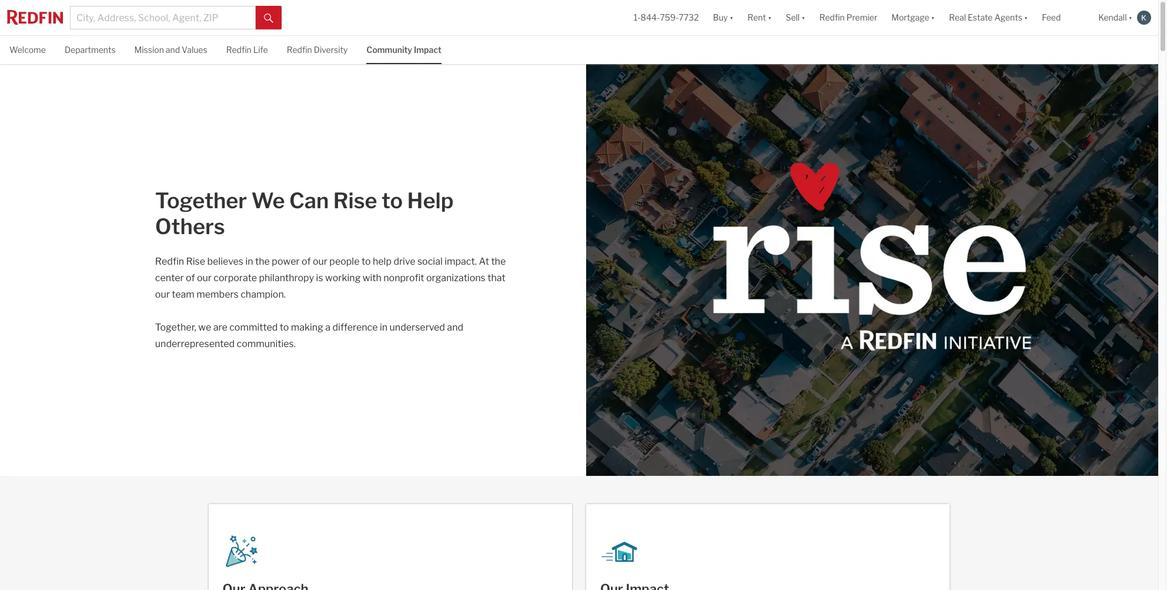 Task type: locate. For each thing, give the bounding box(es) containing it.
in
[[246, 256, 253, 267], [380, 322, 388, 333]]

redfin rise believes in the power of our people to help drive social impact. at the center of our corporate philanthropy is working with nonprofit organizations that our team members champion.
[[155, 256, 506, 300]]

1 horizontal spatial the
[[491, 256, 506, 267]]

3 ▾ from the left
[[802, 13, 806, 23]]

2 vertical spatial our
[[155, 289, 170, 300]]

in right difference
[[380, 322, 388, 333]]

philanthropy
[[259, 272, 314, 284]]

values
[[182, 45, 207, 55]]

are
[[213, 322, 228, 333]]

▾
[[730, 13, 734, 23], [768, 13, 772, 23], [802, 13, 806, 23], [932, 13, 935, 23], [1025, 13, 1029, 23], [1129, 13, 1133, 23]]

2 horizontal spatial our
[[313, 256, 328, 267]]

1-
[[634, 13, 641, 23]]

redfin
[[820, 13, 845, 23], [226, 45, 252, 55], [287, 45, 312, 55], [155, 256, 184, 267]]

redfin life link
[[226, 36, 268, 63]]

corporate
[[214, 272, 257, 284]]

people
[[330, 256, 360, 267]]

0 vertical spatial to
[[382, 188, 403, 214]]

our up "members"
[[197, 272, 212, 284]]

real
[[950, 13, 967, 23]]

community impact
[[367, 45, 442, 55]]

real estate agents ▾ button
[[943, 0, 1036, 35]]

others
[[155, 214, 225, 239]]

departments link
[[65, 36, 116, 63]]

rise
[[333, 188, 377, 214], [186, 256, 205, 267]]

agents
[[995, 13, 1023, 23]]

of right power
[[302, 256, 311, 267]]

0 horizontal spatial to
[[280, 322, 289, 333]]

committed
[[230, 322, 278, 333]]

and
[[166, 45, 180, 55], [447, 322, 464, 333]]

redfin left premier
[[820, 13, 845, 23]]

the left power
[[255, 256, 270, 267]]

rent ▾ button
[[748, 0, 772, 35]]

1 horizontal spatial in
[[380, 322, 388, 333]]

0 vertical spatial of
[[302, 256, 311, 267]]

real estate agents ▾ link
[[950, 0, 1029, 35]]

▾ right buy
[[730, 13, 734, 23]]

buy
[[713, 13, 728, 23]]

mortgage ▾ button
[[892, 0, 935, 35]]

0 horizontal spatial and
[[166, 45, 180, 55]]

1 ▾ from the left
[[730, 13, 734, 23]]

rise inside together we can rise to help others
[[333, 188, 377, 214]]

to for making
[[280, 322, 289, 333]]

759-
[[660, 13, 679, 23]]

2 vertical spatial to
[[280, 322, 289, 333]]

0 horizontal spatial our
[[155, 289, 170, 300]]

organizations
[[426, 272, 486, 284]]

of
[[302, 256, 311, 267], [186, 272, 195, 284]]

6 ▾ from the left
[[1129, 13, 1133, 23]]

redfin diversity link
[[287, 36, 348, 63]]

to
[[382, 188, 403, 214], [362, 256, 371, 267], [280, 322, 289, 333]]

1-844-759-7732
[[634, 13, 699, 23]]

0 vertical spatial in
[[246, 256, 253, 267]]

champion.
[[241, 289, 286, 300]]

with
[[363, 272, 382, 284]]

departments
[[65, 45, 116, 55]]

mortgage
[[892, 13, 930, 23]]

1 horizontal spatial of
[[302, 256, 311, 267]]

feed
[[1043, 13, 1061, 23]]

to inside together, we are committed to making a difference in underserved and underrepresented communities.
[[280, 322, 289, 333]]

1 vertical spatial and
[[447, 322, 464, 333]]

the
[[255, 256, 270, 267], [491, 256, 506, 267]]

mission and values
[[134, 45, 207, 55]]

redfin for redfin diversity
[[287, 45, 312, 55]]

together we can rise to help others
[[155, 188, 454, 239]]

▾ right mortgage
[[932, 13, 935, 23]]

1 vertical spatial in
[[380, 322, 388, 333]]

community impact link
[[367, 36, 442, 63]]

kendall ▾
[[1099, 13, 1133, 23]]

help
[[407, 188, 454, 214]]

redfin up center
[[155, 256, 184, 267]]

impact.
[[445, 256, 477, 267]]

1 vertical spatial rise
[[186, 256, 205, 267]]

▾ for mortgage ▾
[[932, 13, 935, 23]]

rise left believes
[[186, 256, 205, 267]]

woman presenting on stage image
[[223, 532, 260, 570]]

buy ▾ button
[[713, 0, 734, 35]]

0 vertical spatial and
[[166, 45, 180, 55]]

redfin left diversity
[[287, 45, 312, 55]]

0 horizontal spatial in
[[246, 256, 253, 267]]

social
[[418, 256, 443, 267]]

our down center
[[155, 289, 170, 300]]

buy ▾
[[713, 13, 734, 23]]

our up is
[[313, 256, 328, 267]]

mortgage ▾
[[892, 13, 935, 23]]

to inside together we can rise to help others
[[382, 188, 403, 214]]

a
[[325, 322, 331, 333]]

real estate agents ▾
[[950, 13, 1029, 23]]

welcome
[[9, 45, 46, 55]]

0 vertical spatial our
[[313, 256, 328, 267]]

the right at
[[491, 256, 506, 267]]

in inside redfin rise believes in the power of our people to help drive social impact. at the center of our corporate philanthropy is working with nonprofit organizations that our team members champion.
[[246, 256, 253, 267]]

and inside together, we are committed to making a difference in underserved and underrepresented communities.
[[447, 322, 464, 333]]

▾ right sell
[[802, 13, 806, 23]]

▾ left user photo
[[1129, 13, 1133, 23]]

in up 'corporate'
[[246, 256, 253, 267]]

of up "team"
[[186, 272, 195, 284]]

redfin academy logo image
[[601, 532, 638, 570]]

and left "values"
[[166, 45, 180, 55]]

▾ for kendall ▾
[[1129, 13, 1133, 23]]

diversity
[[314, 45, 348, 55]]

rise inside redfin rise believes in the power of our people to help drive social impact. at the center of our corporate philanthropy is working with nonprofit organizations that our team members champion.
[[186, 256, 205, 267]]

1 horizontal spatial rise
[[333, 188, 377, 214]]

rise right can
[[333, 188, 377, 214]]

0 horizontal spatial rise
[[186, 256, 205, 267]]

and right the underserved
[[447, 322, 464, 333]]

our
[[313, 256, 328, 267], [197, 272, 212, 284], [155, 289, 170, 300]]

1 vertical spatial our
[[197, 272, 212, 284]]

redfin inside redfin rise believes in the power of our people to help drive social impact. at the center of our corporate philanthropy is working with nonprofit organizations that our team members champion.
[[155, 256, 184, 267]]

▾ right rent
[[768, 13, 772, 23]]

redfin inside button
[[820, 13, 845, 23]]

0 vertical spatial rise
[[333, 188, 377, 214]]

1 vertical spatial of
[[186, 272, 195, 284]]

1 the from the left
[[255, 256, 270, 267]]

submit search image
[[264, 13, 274, 23]]

2 ▾ from the left
[[768, 13, 772, 23]]

redfin premier
[[820, 13, 878, 23]]

difference
[[333, 322, 378, 333]]

mission
[[134, 45, 164, 55]]

1 vertical spatial to
[[362, 256, 371, 267]]

redfin premier button
[[813, 0, 885, 35]]

0 horizontal spatial the
[[255, 256, 270, 267]]

rent
[[748, 13, 767, 23]]

▾ right agents
[[1025, 13, 1029, 23]]

4 ▾ from the left
[[932, 13, 935, 23]]

redfin left life
[[226, 45, 252, 55]]

2 horizontal spatial to
[[382, 188, 403, 214]]

1 horizontal spatial and
[[447, 322, 464, 333]]

underserved
[[390, 322, 445, 333]]

is
[[316, 272, 323, 284]]

1 horizontal spatial to
[[362, 256, 371, 267]]



Task type: vqa. For each thing, say whether or not it's contained in the screenshot.
Available for active U.S. military and veterans, as well as eligible spouses
no



Task type: describe. For each thing, give the bounding box(es) containing it.
7732
[[679, 13, 699, 23]]

to for help
[[382, 188, 403, 214]]

rent ▾ button
[[741, 0, 779, 35]]

feed button
[[1036, 0, 1092, 35]]

redfin for redfin rise believes in the power of our people to help drive social impact. at the center of our corporate philanthropy is working with nonprofit organizations that our team members champion.
[[155, 256, 184, 267]]

center
[[155, 272, 184, 284]]

help
[[373, 256, 392, 267]]

▾ for rent ▾
[[768, 13, 772, 23]]

together, we are committed to making a difference in underserved and underrepresented communities.
[[155, 322, 464, 349]]

welcome link
[[9, 36, 46, 63]]

redfin diversity
[[287, 45, 348, 55]]

buy ▾ button
[[706, 0, 741, 35]]

user photo image
[[1138, 11, 1152, 25]]

members
[[197, 289, 239, 300]]

team
[[172, 289, 195, 300]]

▾ for buy ▾
[[730, 13, 734, 23]]

that
[[488, 272, 506, 284]]

sell ▾ button
[[779, 0, 813, 35]]

1 horizontal spatial our
[[197, 272, 212, 284]]

redfin for redfin life
[[226, 45, 252, 55]]

2 the from the left
[[491, 256, 506, 267]]

kendall
[[1099, 13, 1127, 23]]

0 horizontal spatial of
[[186, 272, 195, 284]]

believes
[[207, 256, 244, 267]]

redfin for redfin premier
[[820, 13, 845, 23]]

together,
[[155, 322, 196, 333]]

mortgage ▾ button
[[885, 0, 943, 35]]

we
[[252, 188, 285, 214]]

to inside redfin rise believes in the power of our people to help drive social impact. at the center of our corporate philanthropy is working with nonprofit organizations that our team members champion.
[[362, 256, 371, 267]]

sell
[[786, 13, 800, 23]]

rent ▾
[[748, 13, 772, 23]]

premier
[[847, 13, 878, 23]]

▾ for sell ▾
[[802, 13, 806, 23]]

power
[[272, 256, 300, 267]]

community
[[367, 45, 412, 55]]

drive
[[394, 256, 416, 267]]

communities.
[[237, 338, 296, 349]]

sell ▾
[[786, 13, 806, 23]]

working
[[325, 272, 361, 284]]

5 ▾ from the left
[[1025, 13, 1029, 23]]

redfin life
[[226, 45, 268, 55]]

we
[[198, 322, 211, 333]]

at
[[479, 256, 489, 267]]

1-844-759-7732 link
[[634, 13, 699, 23]]

together
[[155, 188, 247, 214]]

844-
[[641, 13, 660, 23]]

in inside together, we are committed to making a difference in underserved and underrepresented communities.
[[380, 322, 388, 333]]

aerial view of a community of homes image
[[586, 64, 1159, 476]]

mission and values link
[[134, 36, 207, 63]]

City, Address, School, Agent, ZIP search field
[[70, 6, 256, 29]]

can
[[289, 188, 329, 214]]

nonprofit
[[384, 272, 424, 284]]

making
[[291, 322, 323, 333]]

impact
[[414, 45, 442, 55]]

underrepresented
[[155, 338, 235, 349]]

sell ▾ button
[[786, 0, 806, 35]]

estate
[[968, 13, 993, 23]]

life
[[253, 45, 268, 55]]



